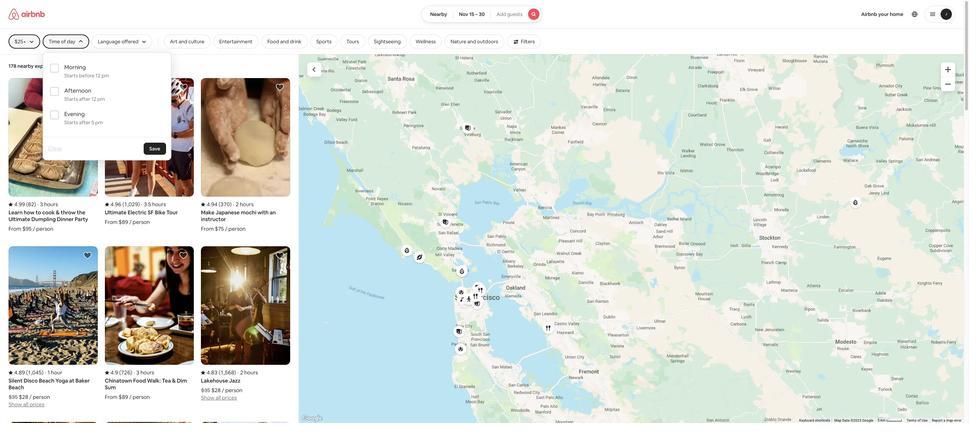 Task type: vqa. For each thing, say whether or not it's contained in the screenshot.
the "around" in the Collection Most popular around the world
no



Task type: locate. For each thing, give the bounding box(es) containing it.
hours up cook
[[44, 201, 58, 208]]

3 starts from the top
[[64, 119, 78, 126]]

· 2 hours inside the make japanese mochi with an instructor group
[[233, 201, 254, 208]]

0 horizontal spatial and
[[179, 38, 187, 45]]

map data ©2023 google
[[834, 419, 873, 423]]

$89 inside ultimate electric sf bike tour from $89 / person
[[119, 219, 128, 226]]

tours
[[346, 38, 359, 45]]

/ inside "chinatown food walk: tea & dim sum from $89 / person"
[[129, 395, 131, 401]]

1 horizontal spatial all
[[216, 395, 221, 402]]

after down the 'evening'
[[79, 119, 90, 126]]

Nature and outdoors button
[[445, 34, 504, 49]]

0 horizontal spatial show all prices button
[[9, 401, 44, 409]]

0 horizontal spatial 5
[[91, 119, 94, 126]]

0 horizontal spatial ultimate
[[9, 216, 30, 223]]

1 horizontal spatial and
[[280, 38, 289, 45]]

1 horizontal spatial beach
[[39, 378, 54, 385]]

starts down morning
[[64, 73, 78, 79]]

0 vertical spatial 2
[[236, 201, 239, 208]]

2 vertical spatial starts
[[64, 119, 78, 126]]

hours for electric
[[152, 201, 166, 208]]

$35 down lakehouse
[[201, 388, 210, 395]]

2 inside lakehouse jazz group
[[240, 370, 243, 377]]

and left drink
[[280, 38, 289, 45]]

4.9
[[110, 370, 118, 377]]

2 after from the top
[[79, 119, 90, 126]]

4.89
[[14, 370, 25, 377]]

0 vertical spatial 5
[[91, 119, 94, 126]]

2 $89 from the top
[[119, 395, 128, 401]]

after inside afternoon starts after 12 pm
[[79, 96, 90, 102]]

0 vertical spatial &
[[56, 210, 60, 216]]

pm up evening starts after 5 pm
[[97, 96, 105, 102]]

nature
[[451, 38, 466, 45]]

4.9 out of 5 average rating,  726 reviews image
[[105, 370, 132, 377]]

and for art
[[179, 38, 187, 45]]

add to wishlist image
[[179, 83, 188, 92], [276, 83, 284, 92], [179, 252, 188, 260]]

of inside time of day dropdown button
[[61, 38, 66, 45]]

/ down lakehouse
[[222, 388, 224, 395]]

2 vertical spatial pm
[[95, 119, 103, 126]]

1 starts from the top
[[64, 73, 78, 79]]

profile element
[[551, 0, 955, 28]]

prices inside silent disco beach yoga at baker beach $35 $28 / person show all prices
[[29, 402, 44, 409]]

· inside chinatown food walk: tea & dim sum "group"
[[134, 370, 135, 377]]

person down dumpling
[[36, 226, 53, 233]]

hours inside ultimate electric sf bike tour group
[[152, 201, 166, 208]]

–
[[475, 11, 478, 17]]

4.94 out of 5 average rating,  370 reviews image
[[201, 201, 232, 208]]

0 vertical spatial after
[[79, 96, 90, 102]]

· for (1,029)
[[141, 201, 142, 208]]

(1,045)
[[26, 370, 44, 377]]

1 vertical spatial after
[[79, 119, 90, 126]]

5 down afternoon starts after 12 pm
[[91, 119, 94, 126]]

culture
[[188, 38, 204, 45]]

& inside "chinatown food walk: tea & dim sum from $89 / person"
[[172, 378, 176, 385]]

0 horizontal spatial all
[[23, 402, 28, 409]]

·
[[37, 201, 39, 208], [141, 201, 142, 208], [233, 201, 234, 208], [45, 370, 46, 377], [134, 370, 135, 377], [237, 370, 239, 377]]

/ inside silent disco beach yoga at baker beach $35 $28 / person show all prices
[[29, 395, 32, 401]]

starts down the 'evening'
[[64, 119, 78, 126]]

0 horizontal spatial 3
[[40, 201, 43, 208]]

/ inside learn how to cook & throw the ultimate dumpling dinner party from $95 / person
[[33, 226, 35, 233]]

· 3.5 hours
[[141, 201, 166, 208]]

· inside learn how to cook & throw the ultimate dumpling dinner party group
[[37, 201, 39, 208]]

food inside "chinatown food walk: tea & dim sum from $89 / person"
[[133, 378, 146, 385]]

0 horizontal spatial beach
[[9, 385, 24, 392]]

hours up mochi
[[240, 201, 254, 208]]

1 vertical spatial pm
[[97, 96, 105, 102]]

2 starts from the top
[[64, 96, 78, 102]]

3 right (726)
[[136, 370, 139, 377]]

& right cook
[[56, 210, 60, 216]]

0 vertical spatial pm
[[102, 73, 109, 79]]

after for afternoon
[[79, 96, 90, 102]]

day
[[67, 38, 75, 45]]

2 and from the left
[[280, 38, 289, 45]]

hours inside lakehouse jazz group
[[244, 370, 258, 377]]

1 horizontal spatial show all prices button
[[201, 395, 237, 402]]

mochi
[[241, 210, 256, 216]]

12 down "afternoon" at top left
[[91, 96, 96, 102]]

add guests
[[496, 11, 523, 17]]

show down silent
[[9, 402, 22, 409]]

km
[[881, 419, 885, 423]]

· up jazz
[[237, 370, 239, 377]]

all down lakehouse
[[216, 395, 221, 402]]

person down electric
[[133, 219, 150, 226]]

& inside learn how to cook & throw the ultimate dumpling dinner party from $95 / person
[[56, 210, 60, 216]]

from down instructor on the left bottom of page
[[201, 226, 214, 233]]

pm inside evening starts after 5 pm
[[95, 119, 103, 126]]

0 horizontal spatial 2
[[236, 201, 239, 208]]

person
[[133, 219, 150, 226], [36, 226, 53, 233], [228, 226, 246, 233], [225, 388, 242, 395], [33, 395, 50, 401], [133, 395, 150, 401]]

learn
[[9, 210, 23, 216]]

0 vertical spatial starts
[[64, 73, 78, 79]]

0 horizontal spatial show
[[9, 402, 22, 409]]

· 3 hours up walk:
[[134, 370, 154, 377]]

12
[[96, 73, 100, 79], [91, 96, 96, 102]]

beekeeping experience/ experiment group
[[201, 423, 290, 424]]

food left drink
[[267, 38, 279, 45]]

2 up jazz
[[240, 370, 243, 377]]

0 vertical spatial · 2 hours
[[233, 201, 254, 208]]

1 and from the left
[[179, 38, 187, 45]]

· 2 hours for jazz
[[237, 370, 258, 377]]

1 horizontal spatial &
[[172, 378, 176, 385]]

and for food
[[280, 38, 289, 45]]

person inside silent disco beach yoga at baker beach $35 $28 / person show all prices
[[33, 395, 50, 401]]

from left $95
[[9, 226, 21, 233]]

0 horizontal spatial $35
[[9, 395, 18, 401]]

1 horizontal spatial 2
[[240, 370, 243, 377]]

· 3 hours inside learn how to cook & throw the ultimate dumpling dinner party group
[[37, 201, 58, 208]]

4.89 out of 5 average rating,  1,045 reviews image
[[9, 370, 44, 377]]

prices down jazz
[[222, 395, 237, 402]]

add guests button
[[490, 6, 542, 23]]

1 vertical spatial 12
[[91, 96, 96, 102]]

cook
[[42, 210, 55, 216]]

jazz
[[229, 378, 240, 385]]

2 horizontal spatial and
[[467, 38, 476, 45]]

dumpling
[[31, 216, 56, 223]]

2 right (370)
[[236, 201, 239, 208]]

1 vertical spatial food
[[133, 378, 146, 385]]

show down lakehouse
[[201, 395, 214, 402]]

12 inside morning starts before 12 pm
[[96, 73, 100, 79]]

throw
[[61, 210, 76, 216]]

show all prices button for $28
[[9, 401, 44, 409]]

/ down 'chinatown' on the bottom left
[[129, 395, 131, 401]]

· inside silent disco beach yoga at baker beach group
[[45, 370, 46, 377]]

· 2 hours up jazz
[[237, 370, 258, 377]]

1 vertical spatial $89
[[119, 395, 128, 401]]

0 horizontal spatial · 3 hours
[[37, 201, 58, 208]]

1 horizontal spatial 5
[[878, 419, 880, 423]]

· right (82)
[[37, 201, 39, 208]]

Food and drink button
[[261, 34, 307, 49]]

ultimate down "4.96"
[[105, 210, 126, 216]]

nearby
[[17, 63, 34, 69]]

beach down 1
[[39, 378, 54, 385]]

· for (1,045)
[[45, 370, 46, 377]]

· for (1,568)
[[237, 370, 239, 377]]

baker
[[75, 378, 90, 385]]

silent disco beach yoga at baker beach group
[[9, 247, 98, 409]]

hours inside the make japanese mochi with an instructor group
[[240, 201, 254, 208]]

· inside lakehouse jazz group
[[237, 370, 239, 377]]

1 horizontal spatial food
[[267, 38, 279, 45]]

nov
[[459, 11, 468, 17]]

pottery in the mission group
[[9, 423, 98, 424]]

show all prices button down lakehouse
[[201, 395, 237, 402]]

3
[[40, 201, 43, 208], [136, 370, 139, 377]]

· right (726)
[[134, 370, 135, 377]]

1
[[48, 370, 50, 377]]

12 right before
[[96, 73, 100, 79]]

zoom in image
[[945, 67, 951, 73]]

1 vertical spatial &
[[172, 378, 176, 385]]

dim
[[177, 378, 187, 385]]

and right the art
[[179, 38, 187, 45]]

0 horizontal spatial prices
[[29, 402, 44, 409]]

terms
[[907, 419, 917, 423]]

electric
[[128, 210, 147, 216]]

$89 down 'chinatown' on the bottom left
[[119, 395, 128, 401]]

3 inside learn how to cook & throw the ultimate dumpling dinner party group
[[40, 201, 43, 208]]

5 km button
[[876, 419, 904, 424]]

add to wishlist image for 3.5 hours
[[179, 83, 188, 92]]

· left 1
[[45, 370, 46, 377]]

4.99 (82)
[[14, 201, 36, 208]]

$89 down electric
[[119, 219, 128, 226]]

afternoon starts after 12 pm
[[64, 87, 105, 102]]

person down disco
[[33, 395, 50, 401]]

· 2 hours inside lakehouse jazz group
[[237, 370, 258, 377]]

1 vertical spatial starts
[[64, 96, 78, 102]]

time of day
[[49, 38, 75, 45]]

0 vertical spatial of
[[61, 38, 66, 45]]

/ right $95
[[33, 226, 35, 233]]

4.94
[[207, 201, 217, 208]]

hours right (1,568) in the bottom of the page
[[244, 370, 258, 377]]

hours up walk:
[[140, 370, 154, 377]]

hours inside learn how to cook & throw the ultimate dumpling dinner party group
[[44, 201, 58, 208]]

from down sum
[[105, 395, 117, 401]]

show all prices button for prices
[[201, 395, 237, 402]]

starts inside afternoon starts after 12 pm
[[64, 96, 78, 102]]

person inside lakehouse jazz $35 $28 / person show all prices
[[225, 388, 242, 395]]

pm inside morning starts before 12 pm
[[102, 73, 109, 79]]

outdoors
[[477, 38, 498, 45]]

4.96
[[110, 201, 121, 208]]

1 vertical spatial 3
[[136, 370, 139, 377]]

1 horizontal spatial ultimate
[[105, 210, 126, 216]]

after inside evening starts after 5 pm
[[79, 119, 90, 126]]

/ down disco
[[29, 395, 32, 401]]

· right (370)
[[233, 201, 234, 208]]

entertainment
[[219, 38, 252, 45]]

· left 3.5
[[141, 201, 142, 208]]

· 3 hours inside chinatown food walk: tea & dim sum "group"
[[134, 370, 154, 377]]

show all prices button inside silent disco beach yoga at baker beach group
[[9, 401, 44, 409]]

add to wishlist image
[[83, 83, 92, 92], [83, 252, 92, 260], [276, 252, 284, 260]]

/ right $75
[[225, 226, 227, 233]]

4.96 (1,029)
[[110, 201, 140, 208]]

make
[[201, 210, 214, 216]]

hours inside chinatown food walk: tea & dim sum "group"
[[140, 370, 154, 377]]

1 vertical spatial · 2 hours
[[237, 370, 258, 377]]

starts inside morning starts before 12 pm
[[64, 73, 78, 79]]

show all prices button
[[201, 395, 237, 402], [9, 401, 44, 409]]

prices up pottery in the mission group
[[29, 402, 44, 409]]

12 inside afternoon starts after 12 pm
[[91, 96, 96, 102]]

report a map error
[[932, 419, 962, 423]]

the
[[77, 210, 85, 216]]

2 for japanese
[[236, 201, 239, 208]]

1 horizontal spatial of
[[917, 419, 921, 423]]

ultimate electric sf bike tour from $89 / person
[[105, 210, 178, 226]]

and right nature
[[467, 38, 476, 45]]

starts down "afternoon" at top left
[[64, 96, 78, 102]]

show inside lakehouse jazz $35 $28 / person show all prices
[[201, 395, 214, 402]]

show all prices button down disco
[[9, 401, 44, 409]]

0 horizontal spatial &
[[56, 210, 60, 216]]

/ down electric
[[129, 219, 131, 226]]

shortcuts
[[815, 419, 830, 423]]

$89
[[119, 219, 128, 226], [119, 395, 128, 401]]

from inside "chinatown food walk: tea & dim sum from $89 / person"
[[105, 395, 117, 401]]

3.5
[[144, 201, 151, 208]]

5 inside the '5 km' button
[[878, 419, 880, 423]]

sum
[[105, 385, 116, 392]]

$28 down lakehouse
[[211, 388, 221, 395]]

0 vertical spatial 3
[[40, 201, 43, 208]]

nature and outdoors
[[451, 38, 498, 45]]

1 vertical spatial · 3 hours
[[134, 370, 154, 377]]

ultimate up $95
[[9, 216, 30, 223]]

from down "4.96"
[[105, 219, 117, 226]]

$35 down silent
[[9, 395, 18, 401]]

3 and from the left
[[467, 38, 476, 45]]

Art and culture button
[[164, 34, 210, 49]]

1 after from the top
[[79, 96, 90, 102]]

$35 inside silent disco beach yoga at baker beach $35 $28 / person show all prices
[[9, 395, 18, 401]]

pm right before
[[102, 73, 109, 79]]

all down disco
[[23, 402, 28, 409]]

make japanese mochi with an instructor group
[[201, 78, 290, 233]]

3 inside chinatown food walk: tea & dim sum "group"
[[136, 370, 139, 377]]

& for throw
[[56, 210, 60, 216]]

ultimate inside learn how to cook & throw the ultimate dumpling dinner party from $95 / person
[[9, 216, 30, 223]]

starts inside evening starts after 5 pm
[[64, 119, 78, 126]]

add to wishlist image inside the make japanese mochi with an instructor group
[[276, 83, 284, 92]]

· 3 hours for to
[[37, 201, 58, 208]]

· inside the make japanese mochi with an instructor group
[[233, 201, 234, 208]]

person down walk:
[[133, 395, 150, 401]]

pm inside afternoon starts after 12 pm
[[97, 96, 105, 102]]

1 vertical spatial 2
[[240, 370, 243, 377]]

food left walk:
[[133, 378, 146, 385]]

3 up to
[[40, 201, 43, 208]]

Tours button
[[340, 34, 365, 49]]

wellness
[[416, 38, 436, 45]]

1 horizontal spatial $35
[[201, 388, 210, 395]]

1 $89 from the top
[[119, 219, 128, 226]]

5 left km in the right bottom of the page
[[878, 419, 880, 423]]

$35 inside lakehouse jazz $35 $28 / person show all prices
[[201, 388, 210, 395]]

1 horizontal spatial prices
[[222, 395, 237, 402]]

of for day
[[61, 38, 66, 45]]

starts
[[64, 73, 78, 79], [64, 96, 78, 102], [64, 119, 78, 126]]

$28 down disco
[[19, 395, 28, 401]]

of left the day
[[61, 38, 66, 45]]

1 horizontal spatial show
[[201, 395, 214, 402]]

4.89 (1,045)
[[14, 370, 44, 377]]

person right $75
[[228, 226, 246, 233]]

0 horizontal spatial food
[[133, 378, 146, 385]]

beach down 4.89
[[9, 385, 24, 392]]

hours up bike
[[152, 201, 166, 208]]

how
[[24, 210, 34, 216]]

all inside silent disco beach yoga at baker beach $35 $28 / person show all prices
[[23, 402, 28, 409]]

· inside ultimate electric sf bike tour group
[[141, 201, 142, 208]]

make japanese mochi with an instructor from $75 / person
[[201, 210, 276, 233]]

add to wishlist image for person
[[83, 252, 92, 260]]

2 inside the make japanese mochi with an instructor group
[[236, 201, 239, 208]]

12 for afternoon
[[91, 96, 96, 102]]

1 vertical spatial of
[[917, 419, 921, 423]]

person down jazz
[[225, 388, 242, 395]]

· 2 hours up mochi
[[233, 201, 254, 208]]

(726)
[[119, 370, 132, 377]]

ultimate electric sf bike tour group
[[105, 78, 194, 226]]

0 vertical spatial $89
[[119, 219, 128, 226]]

show
[[201, 395, 214, 402], [9, 402, 22, 409]]

nov 15 – 30
[[459, 11, 485, 17]]

starts for morning
[[64, 73, 78, 79]]

of left the use
[[917, 419, 921, 423]]

add to wishlist image inside chinatown food walk: tea & dim sum "group"
[[179, 252, 188, 260]]

hours for food
[[140, 370, 154, 377]]

1 horizontal spatial 3
[[136, 370, 139, 377]]

/ inside lakehouse jazz $35 $28 / person show all prices
[[222, 388, 224, 395]]

from inside learn how to cook & throw the ultimate dumpling dinner party from $95 / person
[[9, 226, 21, 233]]

show all prices button inside lakehouse jazz group
[[201, 395, 237, 402]]

4.83 out of 5 average rating,  1,568 reviews image
[[201, 370, 236, 377]]

food
[[267, 38, 279, 45], [133, 378, 146, 385]]

0 horizontal spatial of
[[61, 38, 66, 45]]

1 horizontal spatial $28
[[211, 388, 221, 395]]

after down "afternoon" at top left
[[79, 96, 90, 102]]

1 vertical spatial 5
[[878, 419, 880, 423]]

· for (82)
[[37, 201, 39, 208]]

chinatown
[[105, 378, 132, 385]]

1 horizontal spatial · 3 hours
[[134, 370, 154, 377]]

ultimate
[[105, 210, 126, 216], [9, 216, 30, 223]]

0 horizontal spatial $28
[[19, 395, 28, 401]]

pm for evening
[[95, 119, 103, 126]]

& right tea
[[172, 378, 176, 385]]

· 3 hours up cook
[[37, 201, 58, 208]]

sports
[[316, 38, 331, 45]]

drink
[[290, 38, 301, 45]]

None search field
[[421, 6, 542, 23]]

0 vertical spatial · 3 hours
[[37, 201, 58, 208]]

0 vertical spatial 12
[[96, 73, 100, 79]]

add to wishlist image inside ultimate electric sf bike tour group
[[179, 83, 188, 92]]

nov 15 – 30 button
[[453, 6, 491, 23]]

pm down afternoon starts after 12 pm
[[95, 119, 103, 126]]

/ inside ultimate electric sf bike tour from $89 / person
[[129, 219, 131, 226]]

keyboard
[[799, 419, 814, 423]]

Wellness button
[[410, 34, 442, 49]]

0 vertical spatial food
[[267, 38, 279, 45]]

and
[[179, 38, 187, 45], [280, 38, 289, 45], [467, 38, 476, 45]]



Task type: describe. For each thing, give the bounding box(es) containing it.
add to wishlist image for 2 hours
[[276, 83, 284, 92]]

save
[[149, 146, 160, 152]]

instructor
[[201, 216, 226, 223]]

person inside "chinatown food walk: tea & dim sum from $89 / person"
[[133, 395, 150, 401]]

with
[[258, 210, 269, 216]]

person inside learn how to cook & throw the ultimate dumpling dinner party from $95 / person
[[36, 226, 53, 233]]

hours for japanese
[[240, 201, 254, 208]]

of for use
[[917, 419, 921, 423]]

none search field containing nearby
[[421, 6, 542, 23]]

from inside ultimate electric sf bike tour from $89 / person
[[105, 219, 117, 226]]

clear button
[[44, 142, 66, 156]]

©2023
[[850, 419, 861, 423]]

· for (370)
[[233, 201, 234, 208]]

prices inside lakehouse jazz $35 $28 / person show all prices
[[222, 395, 237, 402]]

art
[[170, 38, 177, 45]]

(370)
[[219, 201, 232, 208]]

google map
showing 24 experiences. region
[[299, 54, 964, 424]]

zoom out image
[[945, 81, 951, 87]]

at
[[69, 378, 74, 385]]

add
[[496, 11, 506, 17]]

5 km
[[878, 419, 886, 423]]

data
[[842, 419, 850, 423]]

$28 inside lakehouse jazz $35 $28 / person show all prices
[[211, 388, 221, 395]]

chinatown food walk: tea & dim sum from $89 / person
[[105, 378, 187, 401]]

& for dim
[[172, 378, 176, 385]]

178
[[9, 63, 16, 69]]

dinner
[[57, 216, 74, 223]]

report
[[932, 419, 942, 423]]

show inside silent disco beach yoga at baker beach $35 $28 / person show all prices
[[9, 402, 22, 409]]

to
[[36, 210, 41, 216]]

map
[[834, 419, 841, 423]]

bike
[[155, 210, 165, 216]]

hour
[[51, 370, 62, 377]]

178 nearby experiences
[[9, 63, 63, 69]]

use
[[922, 419, 928, 423]]

sightseeing
[[374, 38, 401, 45]]

tour
[[166, 210, 178, 216]]

nearby button
[[421, 6, 453, 23]]

evening
[[64, 111, 85, 118]]

chinatown food walk: tea & dim sum group
[[105, 247, 194, 401]]

add to wishlist image for party
[[83, 83, 92, 92]]

morning
[[64, 64, 86, 71]]

4.99
[[14, 201, 25, 208]]

2 for jazz
[[240, 370, 243, 377]]

time of day button
[[43, 34, 89, 49]]

add to wishlist image for 3 hours
[[179, 252, 188, 260]]

Entertainment button
[[213, 34, 258, 49]]

3 for (726)
[[136, 370, 139, 377]]

Sports button
[[310, 34, 338, 49]]

4.99 out of 5 average rating,  82 reviews image
[[9, 201, 36, 208]]

pm for morning
[[102, 73, 109, 79]]

from inside make japanese mochi with an instructor from $75 / person
[[201, 226, 214, 233]]

keyboard shortcuts button
[[799, 419, 830, 424]]

food inside button
[[267, 38, 279, 45]]

pm for afternoon
[[97, 96, 105, 102]]

guests
[[507, 11, 523, 17]]

morning starts before 12 pm
[[64, 64, 109, 79]]

12 for morning
[[96, 73, 100, 79]]

google
[[862, 419, 873, 423]]

· for (726)
[[134, 370, 135, 377]]

google image
[[300, 415, 324, 424]]

person inside make japanese mochi with an instructor from $75 / person
[[228, 226, 246, 233]]

hours for how
[[44, 201, 58, 208]]

learn how to cook & throw the ultimate dumpling dinner party group
[[9, 78, 98, 233]]

4.96 out of 5 average rating,  1,029 reviews image
[[105, 201, 140, 208]]

keyboard shortcuts
[[799, 419, 830, 423]]

(1,029)
[[122, 201, 140, 208]]

disco
[[24, 378, 38, 385]]

4.94 (370)
[[207, 201, 232, 208]]

evening starts after 5 pm
[[64, 111, 103, 126]]

terms of use
[[907, 419, 928, 423]]

person inside ultimate electric sf bike tour from $89 / person
[[133, 219, 150, 226]]

$28 inside silent disco beach yoga at baker beach $35 $28 / person show all prices
[[19, 395, 28, 401]]

silent
[[9, 378, 23, 385]]

after for evening
[[79, 119, 90, 126]]

yoga
[[55, 378, 68, 385]]

3 for (82)
[[40, 201, 43, 208]]

· 2 hours for japanese
[[233, 201, 254, 208]]

save button
[[144, 143, 166, 155]]

ultimate inside ultimate electric sf bike tour from $89 / person
[[105, 210, 126, 216]]

christmas highland cow experience with photoshoot group
[[105, 423, 194, 424]]

hours for jazz
[[244, 370, 258, 377]]

15
[[469, 11, 474, 17]]

Sightseeing button
[[368, 34, 407, 49]]

silent disco beach yoga at baker beach $35 $28 / person show all prices
[[9, 378, 90, 409]]

party
[[75, 216, 88, 223]]

nearby
[[430, 11, 447, 17]]

5 inside evening starts after 5 pm
[[91, 119, 94, 126]]

a
[[943, 419, 945, 423]]

all inside lakehouse jazz $35 $28 / person show all prices
[[216, 395, 221, 402]]

art and culture
[[170, 38, 204, 45]]

time
[[49, 38, 60, 45]]

$75
[[215, 226, 224, 233]]

· 3 hours for walk:
[[134, 370, 154, 377]]

sf
[[148, 210, 154, 216]]

$95
[[22, 226, 32, 233]]

starts for evening
[[64, 119, 78, 126]]

lakehouse jazz $35 $28 / person show all prices
[[201, 378, 242, 402]]

/ inside make japanese mochi with an instructor from $75 / person
[[225, 226, 227, 233]]

experiences
[[35, 63, 63, 69]]

report a map error link
[[932, 419, 962, 423]]

4.83 (1,568)
[[207, 370, 236, 377]]

an
[[270, 210, 276, 216]]

lakehouse
[[201, 378, 228, 385]]

map
[[946, 419, 953, 423]]

(82)
[[26, 201, 36, 208]]

before
[[79, 73, 94, 79]]

starts for afternoon
[[64, 96, 78, 102]]

and for nature
[[467, 38, 476, 45]]

30
[[479, 11, 485, 17]]

· 1 hour
[[45, 370, 62, 377]]

error
[[954, 419, 962, 423]]

lakehouse jazz group
[[201, 247, 290, 402]]

afternoon
[[64, 87, 91, 95]]

$89 inside "chinatown food walk: tea & dim sum from $89 / person"
[[119, 395, 128, 401]]

4.9 (726)
[[110, 370, 132, 377]]

japanese
[[216, 210, 240, 216]]



